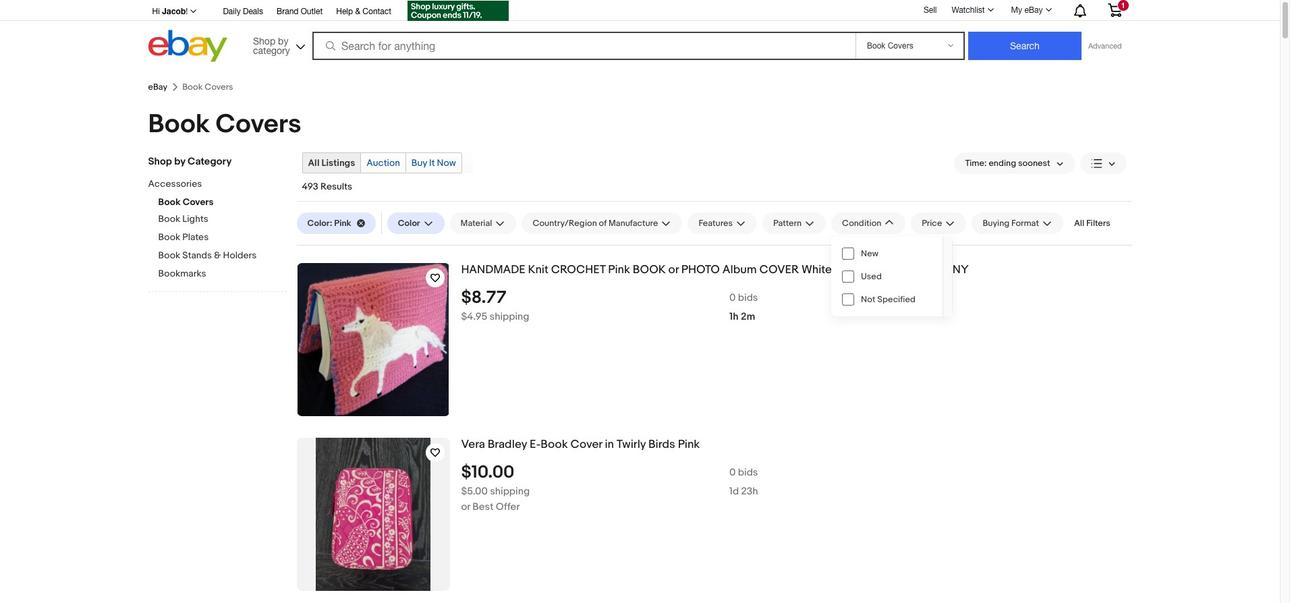 Task type: locate. For each thing, give the bounding box(es) containing it.
all left filters at top right
[[1075, 218, 1085, 229]]

1 vertical spatial bids
[[738, 466, 758, 479]]

1 vertical spatial 0
[[730, 466, 736, 479]]

color: pink link
[[297, 213, 376, 234]]

& inside help & contact link
[[355, 7, 360, 16]]

pink right birds
[[678, 438, 700, 452]]

accessories book covers book lights book plates book stands & holders bookmarks
[[148, 178, 257, 279]]

crochet
[[551, 263, 606, 277]]

0
[[730, 291, 736, 304], [730, 466, 736, 479]]

2 vertical spatial pink
[[678, 438, 700, 452]]

0 horizontal spatial covers
[[183, 196, 214, 208]]

book plates link
[[158, 232, 287, 244]]

all inside "all listings" link
[[308, 157, 320, 169]]

0 vertical spatial 0
[[730, 291, 736, 304]]

book down accessories
[[158, 196, 181, 208]]

0 vertical spatial shipping
[[490, 310, 530, 323]]

1 horizontal spatial covers
[[216, 109, 301, 140]]

bids
[[738, 291, 758, 304], [738, 466, 758, 479]]

0 up 1h
[[730, 291, 736, 304]]

or right book on the top of the page
[[669, 263, 679, 277]]

book left the cover
[[541, 438, 568, 452]]

watchlist link
[[945, 2, 1000, 18]]

all
[[308, 157, 320, 169], [1075, 218, 1085, 229]]

1 horizontal spatial ebay
[[1025, 5, 1043, 15]]

it
[[429, 157, 435, 169]]

covers up category
[[216, 109, 301, 140]]

help
[[336, 7, 353, 16]]

twirly
[[617, 438, 646, 452]]

or
[[669, 263, 679, 277], [461, 501, 470, 514]]

filters
[[1087, 218, 1111, 229]]

& down book plates link
[[214, 250, 221, 261]]

used
[[861, 271, 882, 282]]

0 vertical spatial or
[[669, 263, 679, 277]]

$5.00
[[461, 485, 488, 498]]

all up 493
[[308, 157, 320, 169]]

shipping for $8.77
[[490, 310, 530, 323]]

unicorn
[[835, 263, 888, 277]]

daily
[[223, 7, 241, 16]]

in
[[605, 438, 614, 452]]

1 vertical spatial ebay
[[148, 82, 168, 92]]

shipping inside 0 bids $4.95 shipping
[[490, 310, 530, 323]]

get the coupon image
[[408, 1, 509, 21]]

0 inside 0 bids $5.00 shipping
[[730, 466, 736, 479]]

buy
[[412, 157, 427, 169]]

2 bids from the top
[[738, 466, 758, 479]]

covers up the lights
[[183, 196, 214, 208]]

knit
[[528, 263, 549, 277]]

& inside accessories book covers book lights book plates book stands & holders bookmarks
[[214, 250, 221, 261]]

plates
[[182, 232, 209, 243]]

0 vertical spatial pink
[[334, 218, 351, 229]]

pink right color: at the left top
[[334, 218, 351, 229]]

book up bookmarks
[[158, 250, 180, 261]]

book
[[633, 263, 666, 277]]

0 inside 0 bids $4.95 shipping
[[730, 291, 736, 304]]

1 horizontal spatial pink
[[608, 263, 630, 277]]

color:
[[307, 218, 332, 229]]

banner
[[148, 0, 1132, 65]]

birds
[[649, 438, 676, 452]]

vera
[[461, 438, 485, 452]]

brand outlet
[[277, 7, 323, 16]]

0 up 1d
[[730, 466, 736, 479]]

bids inside 0 bids $5.00 shipping
[[738, 466, 758, 479]]

watchlist
[[952, 5, 985, 15]]

0 vertical spatial covers
[[216, 109, 301, 140]]

auction
[[367, 157, 400, 169]]

shipping down $8.77
[[490, 310, 530, 323]]

accessories
[[148, 178, 202, 190]]

1 vertical spatial all
[[1075, 218, 1085, 229]]

book left the lights
[[158, 213, 180, 225]]

bids inside 0 bids $4.95 shipping
[[738, 291, 758, 304]]

book
[[148, 109, 210, 140], [158, 196, 181, 208], [158, 213, 180, 225], [158, 232, 180, 243], [158, 250, 180, 261], [541, 438, 568, 452]]

all listings link
[[303, 153, 361, 173]]

pink
[[334, 218, 351, 229], [608, 263, 630, 277], [678, 438, 700, 452]]

pink left book on the top of the page
[[608, 263, 630, 277]]

0 vertical spatial all
[[308, 157, 320, 169]]

book covers
[[148, 109, 301, 140]]

0 vertical spatial ebay
[[1025, 5, 1043, 15]]

all listings
[[308, 157, 355, 169]]

buy it now link
[[406, 153, 462, 173]]

tiffany
[[925, 263, 969, 277]]

1 0 from the top
[[730, 291, 736, 304]]

bids up 2m
[[738, 291, 758, 304]]

& right help
[[355, 7, 360, 16]]

1 horizontal spatial or
[[669, 263, 679, 277]]

0 horizontal spatial or
[[461, 501, 470, 514]]

None submit
[[969, 32, 1082, 60]]

holders
[[223, 250, 257, 261]]

my ebay
[[1012, 5, 1043, 15]]

by
[[174, 155, 185, 168]]

shipping for $10.00
[[490, 485, 530, 498]]

or inside 1d 23h or best offer
[[461, 501, 470, 514]]

new
[[861, 248, 879, 259]]

white
[[802, 263, 832, 277]]

1 vertical spatial or
[[461, 501, 470, 514]]

buy it now
[[412, 157, 456, 169]]

0 vertical spatial bids
[[738, 291, 758, 304]]

0 horizontal spatial all
[[308, 157, 320, 169]]

0 for $8.77
[[730, 291, 736, 304]]

1 vertical spatial covers
[[183, 196, 214, 208]]

1 vertical spatial &
[[214, 250, 221, 261]]

not specified link
[[832, 288, 943, 311]]

bradley
[[488, 438, 527, 452]]

0 horizontal spatial &
[[214, 250, 221, 261]]

1 vertical spatial shipping
[[490, 485, 530, 498]]

bids up 23h
[[738, 466, 758, 479]]

&
[[355, 7, 360, 16], [214, 250, 221, 261]]

my ebay link
[[1004, 2, 1058, 18]]

vera bradley e-book cover in twirly birds pink image
[[316, 438, 431, 591]]

condition
[[842, 218, 882, 229]]

cover
[[760, 263, 799, 277]]

shipping up offer
[[490, 485, 530, 498]]

or left best
[[461, 501, 470, 514]]

tap to watch item - vera bradley e-book cover in twirly birds pink image
[[426, 443, 444, 462]]

2m
[[741, 310, 756, 323]]

shipping
[[490, 310, 530, 323], [490, 485, 530, 498]]

ebay
[[1025, 5, 1043, 15], [148, 82, 168, 92]]

1 bids from the top
[[738, 291, 758, 304]]

shipping inside 0 bids $5.00 shipping
[[490, 485, 530, 498]]

1d 23h or best offer
[[461, 485, 758, 514]]

covers
[[216, 109, 301, 140], [183, 196, 214, 208]]

all inside all filters button
[[1075, 218, 1085, 229]]

0 vertical spatial &
[[355, 7, 360, 16]]

2 0 from the top
[[730, 466, 736, 479]]

1 horizontal spatial &
[[355, 7, 360, 16]]

1 horizontal spatial all
[[1075, 218, 1085, 229]]



Task type: vqa. For each thing, say whether or not it's contained in the screenshot.
!
no



Task type: describe. For each thing, give the bounding box(es) containing it.
condition button
[[832, 213, 906, 234]]

0 for $10.00
[[730, 466, 736, 479]]

$8.77
[[461, 287, 507, 308]]

not specified
[[861, 294, 916, 305]]

advanced
[[1089, 42, 1122, 50]]

23h
[[741, 485, 758, 498]]

0 bids $4.95 shipping
[[461, 291, 758, 323]]

auction link
[[361, 153, 406, 173]]

1d
[[730, 485, 739, 498]]

brand outlet link
[[277, 5, 323, 20]]

1h
[[730, 310, 739, 323]]

offer
[[496, 501, 520, 514]]

bids for $10.00
[[738, 466, 758, 479]]

0 bids $5.00 shipping
[[461, 466, 758, 498]]

$4.95
[[461, 310, 488, 323]]

bookmarks link
[[158, 268, 287, 281]]

new link
[[832, 242, 943, 265]]

my
[[1012, 5, 1023, 15]]

handmade
[[461, 263, 526, 277]]

0 horizontal spatial pink
[[334, 218, 351, 229]]

category
[[188, 155, 232, 168]]

brand
[[277, 7, 299, 16]]

photo
[[682, 263, 720, 277]]

advanced link
[[1082, 32, 1129, 59]]

book stands & holders link
[[158, 250, 287, 263]]

specified
[[878, 294, 916, 305]]

daily deals link
[[223, 5, 263, 20]]

bids for $8.77
[[738, 291, 758, 304]]

cover
[[571, 438, 603, 452]]

not
[[861, 294, 876, 305]]

contact
[[363, 7, 391, 16]]

493
[[302, 181, 318, 192]]

all for all listings
[[308, 157, 320, 169]]

handmade knit crochet pink book or photo album cover white unicorn horse tiffany image
[[298, 263, 449, 416]]

1h 2m
[[730, 310, 756, 323]]

handmade knit crochet pink book or photo album cover white unicorn horse tiffany
[[461, 263, 969, 277]]

results
[[321, 181, 352, 192]]

sell link
[[918, 5, 943, 15]]

all filters button
[[1069, 213, 1116, 234]]

handmade knit crochet pink book or photo album cover white unicorn horse tiffany link
[[461, 263, 1132, 277]]

ebay inside my ebay link
[[1025, 5, 1043, 15]]

your shopping cart contains 1 item image
[[1107, 3, 1123, 17]]

account navigation
[[148, 0, 1132, 23]]

banner containing sell
[[148, 0, 1132, 65]]

book left "plates"
[[158, 232, 180, 243]]

493 results
[[302, 181, 352, 192]]

book up by
[[148, 109, 210, 140]]

e-
[[530, 438, 541, 452]]

horse
[[890, 263, 922, 277]]

deals
[[243, 7, 263, 16]]

album
[[723, 263, 757, 277]]

used link
[[832, 265, 943, 288]]

1 vertical spatial pink
[[608, 263, 630, 277]]

color: pink
[[307, 218, 351, 229]]

covers inside accessories book covers book lights book plates book stands & holders bookmarks
[[183, 196, 214, 208]]

vera bradley e-book cover in twirly birds pink
[[461, 438, 700, 452]]

listings
[[322, 157, 355, 169]]

tap to watch item - handmade knit crochet pink book or photo album cover white unicorn horse tiffany image
[[426, 269, 444, 288]]

shop by category
[[148, 155, 232, 168]]

best
[[473, 501, 494, 514]]

2 horizontal spatial pink
[[678, 438, 700, 452]]

stands
[[182, 250, 212, 261]]

bookmarks
[[158, 268, 206, 279]]

$10.00
[[461, 462, 515, 483]]

all for all filters
[[1075, 218, 1085, 229]]

help & contact
[[336, 7, 391, 16]]

shop
[[148, 155, 172, 168]]

now
[[437, 157, 456, 169]]

0 horizontal spatial ebay
[[148, 82, 168, 92]]

book lights link
[[158, 213, 287, 226]]

accessories link
[[148, 178, 276, 191]]

all filters
[[1075, 218, 1111, 229]]

sell
[[924, 5, 937, 15]]

outlet
[[301, 7, 323, 16]]

help & contact link
[[336, 5, 391, 20]]

ebay link
[[148, 82, 168, 92]]

daily deals
[[223, 7, 263, 16]]

lights
[[182, 213, 208, 225]]

vera bradley e-book cover in twirly birds pink link
[[461, 438, 1132, 452]]



